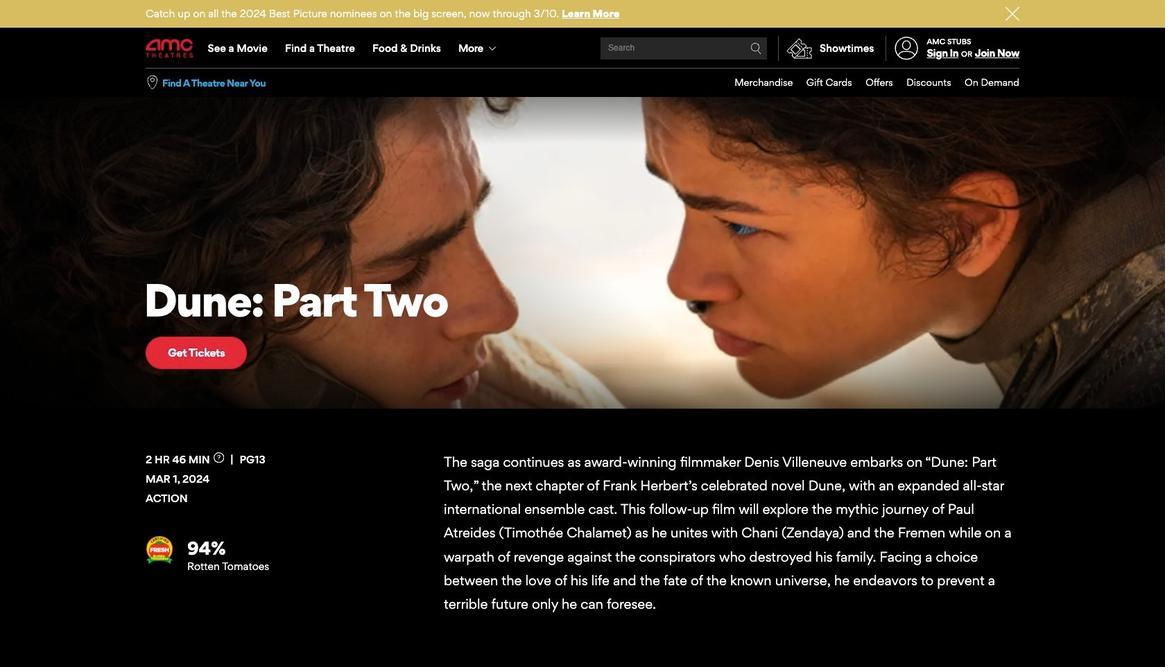 Task type: describe. For each thing, give the bounding box(es) containing it.
0 vertical spatial menu
[[146, 29, 1019, 68]]

rotten tomatoes certified fresh image
[[146, 537, 173, 564]]

submit search icon image
[[750, 43, 761, 54]]

more information about image
[[213, 453, 224, 464]]

sign in or join amc stubs element
[[885, 29, 1019, 68]]

user profile image
[[887, 37, 926, 60]]



Task type: vqa. For each thing, say whether or not it's contained in the screenshot.
right been
no



Task type: locate. For each thing, give the bounding box(es) containing it.
1 vertical spatial menu
[[721, 69, 1019, 97]]

3 menu item from the left
[[852, 69, 893, 97]]

menu item
[[721, 69, 793, 97], [793, 69, 852, 97], [852, 69, 893, 97], [893, 69, 951, 97], [951, 69, 1019, 97]]

4 menu item from the left
[[893, 69, 951, 97]]

menu
[[146, 29, 1019, 68], [721, 69, 1019, 97]]

showtimes image
[[779, 36, 820, 61]]

search the AMC website text field
[[606, 43, 750, 54]]

1 menu item from the left
[[721, 69, 793, 97]]

dune: part two image
[[0, 97, 1165, 409]]

5 menu item from the left
[[951, 69, 1019, 97]]

amc logo image
[[146, 39, 194, 58], [146, 39, 194, 58]]

2 menu item from the left
[[793, 69, 852, 97]]



